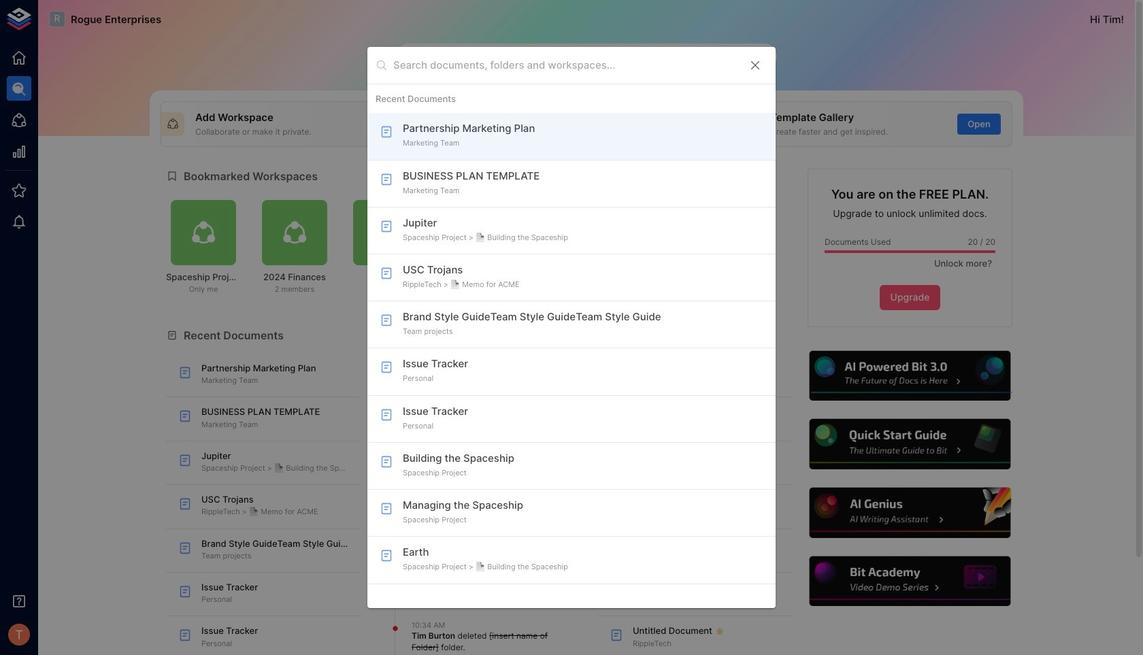 Task type: locate. For each thing, give the bounding box(es) containing it.
dialog
[[368, 47, 776, 609]]

1 help image from the top
[[808, 349, 1013, 403]]

4 help image from the top
[[808, 555, 1013, 609]]

help image
[[808, 349, 1013, 403], [808, 418, 1013, 472], [808, 486, 1013, 540], [808, 555, 1013, 609]]



Task type: vqa. For each thing, say whether or not it's contained in the screenshot.
Workspace Name text box at the top of page
no



Task type: describe. For each thing, give the bounding box(es) containing it.
Search documents, folders and workspaces... text field
[[393, 55, 738, 76]]

2 help image from the top
[[808, 418, 1013, 472]]

3 help image from the top
[[808, 486, 1013, 540]]



